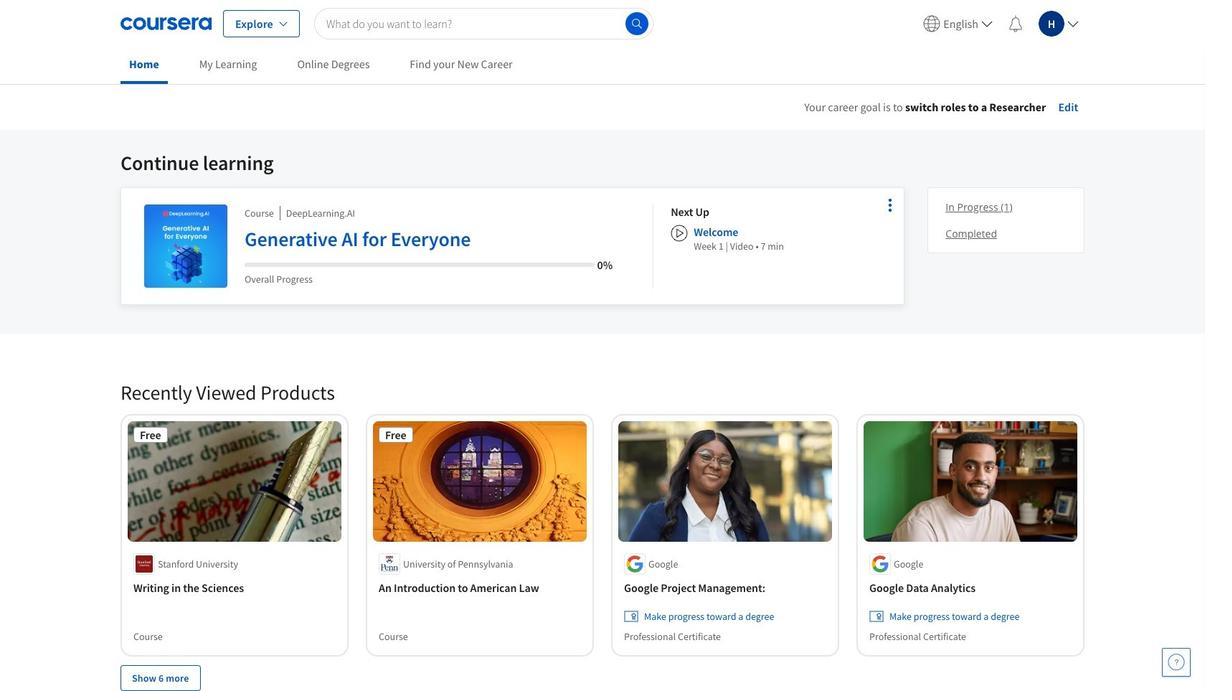 Task type: locate. For each thing, give the bounding box(es) containing it.
None search field
[[314, 8, 654, 39]]

What do you want to learn? text field
[[314, 8, 654, 39]]

menu
[[918, 0, 1085, 47]]



Task type: describe. For each thing, give the bounding box(es) containing it.
more option for generative ai for everyone image
[[881, 195, 901, 215]]

recently viewed products collection element
[[112, 357, 1094, 691]]

coursera image
[[121, 12, 212, 35]]

help center image
[[1169, 654, 1186, 671]]

generative ai for everyone image
[[144, 205, 228, 288]]



Task type: vqa. For each thing, say whether or not it's contained in the screenshot.
'about'
no



